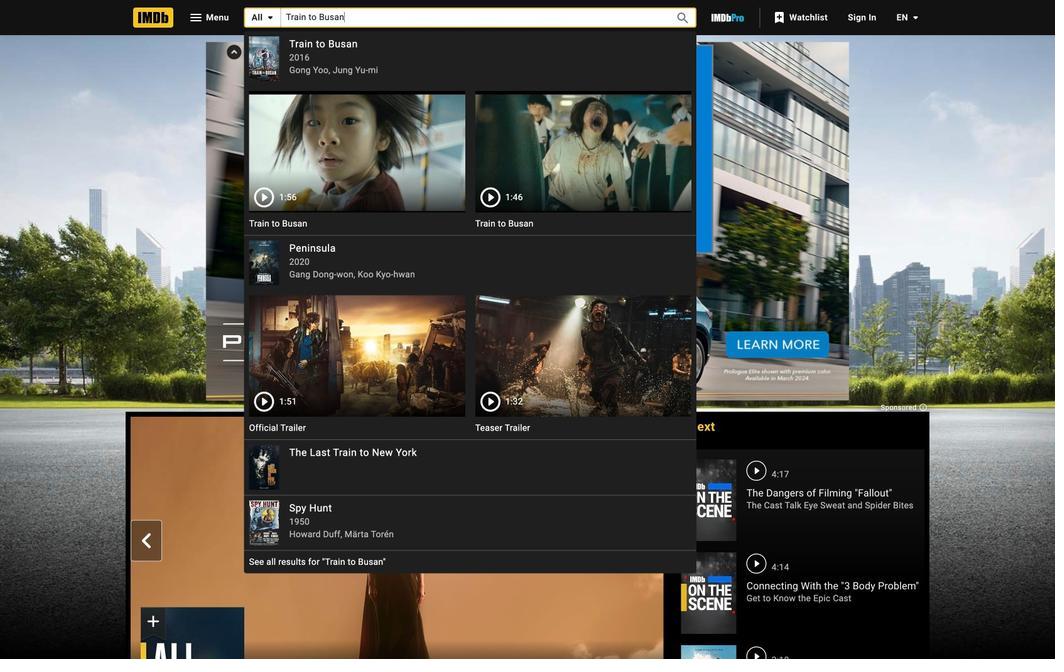 Task type: locate. For each thing, give the bounding box(es) containing it.
what is "3 body problem"? image
[[131, 417, 664, 660]]

option
[[244, 551, 697, 574]]

official trailer image
[[249, 296, 466, 417]]

peninsula image
[[249, 241, 279, 286]]

None field
[[244, 8, 697, 574]]

arrow drop down image
[[909, 10, 924, 25]]

None search field
[[244, 8, 697, 574]]

meet the cast of "3 body problem" and have a good cry image
[[682, 553, 737, 635]]

all about 3 body problem image
[[141, 608, 244, 660], [141, 608, 244, 660]]

menu image
[[189, 10, 204, 25]]

the last train to new york image
[[249, 446, 279, 490]]

chevron left inline image
[[139, 534, 154, 549]]

submit search image
[[676, 11, 691, 26]]

train to busan image
[[249, 36, 279, 81], [249, 91, 466, 213], [476, 91, 692, 213]]

Search IMDb text field
[[281, 8, 662, 27]]

list box
[[244, 31, 697, 574]]

chevron right inline image
[[641, 534, 656, 549]]

spy hunt image
[[249, 501, 279, 546]]

group
[[249, 91, 466, 213], [476, 91, 692, 213], [249, 296, 466, 417], [476, 296, 692, 417], [131, 417, 664, 660], [141, 608, 244, 660]]

fallout image
[[682, 646, 737, 660]]



Task type: vqa. For each thing, say whether or not it's contained in the screenshot.
the left Movies
no



Task type: describe. For each thing, give the bounding box(es) containing it.
arrow drop down image
[[263, 10, 278, 25]]

teaser trailer image
[[476, 296, 692, 417]]

watchlist image
[[772, 10, 787, 25]]

why walton goggins sweat out of his eyes for "fallout" image
[[682, 460, 737, 542]]

home image
[[133, 8, 173, 28]]



